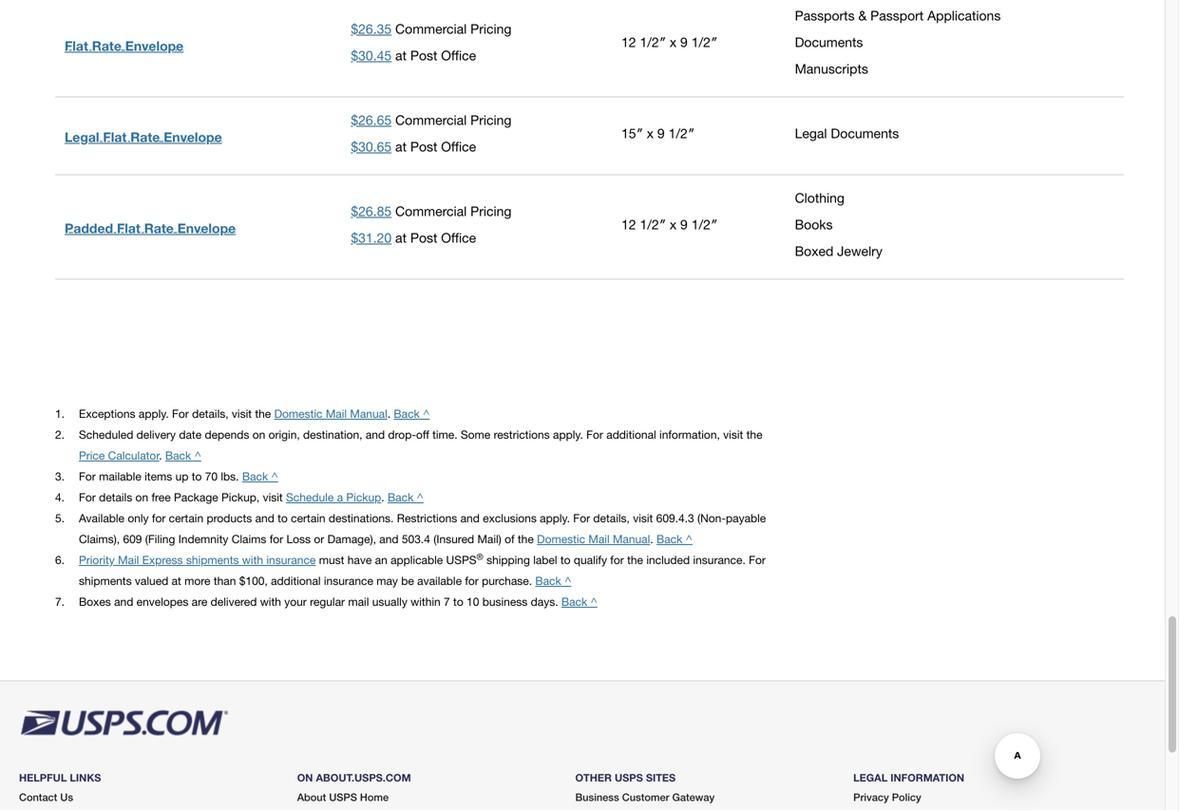 Task type: vqa. For each thing, say whether or not it's contained in the screenshot.
regular
yes



Task type: locate. For each thing, give the bounding box(es) containing it.
0 vertical spatial mail
[[326, 407, 347, 421]]

back up drop-
[[394, 407, 420, 421]]

additional left information,
[[606, 428, 656, 441]]

with inside priority mail express shipments with insurance must have an applicable usps ® shipping label to qualify for the included insurance. for shipments valued at more than $100, additional insurance may be available for purchase.
[[242, 554, 263, 567]]

apply.
[[139, 407, 169, 421], [553, 428, 583, 441], [540, 512, 570, 525]]

domestic up label
[[537, 533, 585, 546]]

certain down package
[[169, 512, 203, 525]]

2 vertical spatial 9
[[680, 217, 688, 232]]

0 vertical spatial additional
[[606, 428, 656, 441]]

package
[[174, 491, 218, 504]]

1 vertical spatial manual
[[613, 533, 650, 546]]

1 horizontal spatial usps
[[446, 554, 477, 567]]

post down $26.65 commercial pricing
[[410, 139, 437, 155]]

2 vertical spatial rate
[[144, 220, 174, 236]]

2 post from the top
[[410, 139, 437, 155]]

pricing up $31.20 at post office
[[470, 203, 512, 219]]

2 commercial from the top
[[395, 112, 467, 128]]

9 right 15″
[[657, 126, 665, 141]]

details
[[99, 491, 132, 504]]

priority mail express shipments with insurance must have an applicable usps ® shipping label to qualify for the included insurance. for shipments valued at more than $100, additional insurance may be available for purchase.
[[79, 552, 766, 588]]

post down $26.85 commercial pricing
[[410, 230, 437, 246]]

7
[[444, 595, 450, 609]]

9 down 15″ x 9 1/2″ on the top of page
[[680, 217, 688, 232]]

2 vertical spatial apply.
[[540, 512, 570, 525]]

contact
[[19, 792, 57, 804]]

schedule
[[286, 491, 334, 504]]

1 12 from the top
[[621, 34, 636, 50]]

2 certain from the left
[[291, 512, 326, 525]]

boxes and envelopes are delivered with your regular mail usually within 7 to 10 business days. back ^
[[79, 595, 597, 609]]

mail
[[326, 407, 347, 421], [589, 533, 610, 546], [118, 554, 139, 567]]

0 vertical spatial shipments
[[186, 554, 239, 567]]

. inside exceptions apply. for details, visit the domestic mail manual . back ^ 2.
[[387, 407, 391, 421]]

for
[[152, 512, 166, 525], [270, 533, 283, 546], [610, 554, 624, 567], [465, 574, 479, 588]]

0 vertical spatial domestic mail manual link
[[274, 407, 387, 421]]

^ down 609.4.3
[[686, 533, 693, 546]]

2 vertical spatial x
[[670, 217, 677, 232]]

mail inside exceptions apply. for details, visit the domestic mail manual . back ^ 2.
[[326, 407, 347, 421]]

express
[[142, 554, 183, 567]]

legal up privacy
[[853, 772, 888, 784]]

x right 15″
[[647, 126, 654, 141]]

back ^ link up up
[[165, 449, 201, 462]]

0 vertical spatial usps
[[446, 554, 477, 567]]

2 vertical spatial commercial
[[395, 203, 467, 219]]

1 12 1/2″ x 9 1/2″ from the top
[[621, 34, 718, 50]]

legal for legal information
[[853, 772, 888, 784]]

1 horizontal spatial certain
[[291, 512, 326, 525]]

the right information,
[[746, 428, 763, 441]]

back up up
[[165, 449, 191, 462]]

0 vertical spatial flat
[[65, 38, 88, 54]]

details, inside the available only for certain products and to certain destinations. restrictions and exclusions apply. for details, visit 609.4.3 (non-payable claims), 609 (filing indemnity claims for loss or damage), and 503.4 (insured mail) of the
[[593, 512, 630, 525]]

gateway
[[672, 792, 715, 804]]

padded flat rate envelope
[[65, 220, 236, 236]]

mailable
[[99, 470, 141, 483]]

origin,
[[269, 428, 300, 441]]

1 post from the top
[[410, 48, 437, 63]]

mail down '609'
[[118, 554, 139, 567]]

and up an
[[379, 533, 399, 546]]

commercial for legal flat rate envelope
[[395, 112, 467, 128]]

70
[[205, 470, 218, 483]]

information,
[[659, 428, 720, 441]]

on left origin,
[[252, 428, 265, 441]]

mail inside domestic mail manual . back ^ 6.
[[589, 533, 610, 546]]

commercial up "$30.65 at post office"
[[395, 112, 467, 128]]

mail inside priority mail express shipments with insurance must have an applicable usps ® shipping label to qualify for the included insurance. for shipments valued at more than $100, additional insurance may be available for purchase.
[[118, 554, 139, 567]]

an
[[375, 554, 387, 567]]

7. link
[[55, 592, 65, 612]]

$26.35
[[351, 21, 392, 37]]

shipments down priority
[[79, 574, 132, 588]]

0 horizontal spatial certain
[[169, 512, 203, 525]]

2 vertical spatial office
[[441, 230, 476, 246]]

0 horizontal spatial mail
[[118, 554, 139, 567]]

at right $30.65
[[395, 139, 407, 155]]

business
[[482, 595, 528, 609]]

1 vertical spatial insurance
[[324, 574, 373, 588]]

back ^ link up drop-
[[394, 407, 430, 421]]

x
[[670, 34, 677, 50], [647, 126, 654, 141], [670, 217, 677, 232]]

on inside the for details on free package pickup, visit schedule a pickup . back ^ 5.
[[135, 491, 148, 504]]

3 commercial from the top
[[395, 203, 467, 219]]

off
[[416, 428, 429, 441]]

with up $100,
[[242, 554, 263, 567]]

0 vertical spatial with
[[242, 554, 263, 567]]

mail up destination,
[[326, 407, 347, 421]]

0 horizontal spatial additional
[[271, 574, 321, 588]]

1 vertical spatial 12
[[621, 217, 636, 232]]

1 horizontal spatial details,
[[593, 512, 630, 525]]

to left 70
[[192, 470, 202, 483]]

back up included
[[657, 533, 683, 546]]

1 pricing from the top
[[470, 21, 512, 37]]

for up the 10
[[465, 574, 479, 588]]

^ inside the for details on free package pickup, visit schedule a pickup . back ^ 5.
[[417, 491, 424, 504]]

$26.85 link
[[351, 203, 392, 219]]

apply. right restrictions
[[553, 428, 583, 441]]

1 horizontal spatial legal
[[795, 126, 827, 141]]

for right only
[[152, 512, 166, 525]]

back inside the for details on free package pickup, visit schedule a pickup . back ^ 5.
[[388, 491, 414, 504]]

9
[[680, 34, 688, 50], [657, 126, 665, 141], [680, 217, 688, 232]]

and up claims
[[255, 512, 274, 525]]

1 horizontal spatial domestic
[[537, 533, 585, 546]]

0 vertical spatial insurance
[[266, 554, 316, 567]]

0 vertical spatial envelope
[[125, 38, 184, 54]]

x for padded flat rate envelope
[[670, 217, 677, 232]]

.
[[387, 407, 391, 421], [159, 449, 162, 462], [381, 491, 384, 504], [650, 533, 653, 546]]

shipments down indemnity
[[186, 554, 239, 567]]

to right label
[[560, 554, 571, 567]]

at for flat rate envelope
[[395, 48, 407, 63]]

0 vertical spatial pricing
[[470, 21, 512, 37]]

2 vertical spatial flat
[[117, 220, 140, 236]]

usps up the business customer gateway link
[[615, 772, 643, 784]]

0 vertical spatial commercial
[[395, 21, 467, 37]]

back ^ link up "restrictions"
[[388, 491, 424, 504]]

12 1/2″ x 9 1/2″ down 15″ x 9 1/2″ on the top of page
[[621, 217, 718, 232]]

2 vertical spatial mail
[[118, 554, 139, 567]]

for right the qualify
[[610, 554, 624, 567]]

at right the $30.45 "link" on the top left of the page
[[395, 48, 407, 63]]

insurance down loss
[[266, 554, 316, 567]]

usps inside priority mail express shipments with insurance must have an applicable usps ® shipping label to qualify for the included insurance. for shipments valued at more than $100, additional insurance may be available for purchase.
[[446, 554, 477, 567]]

1 horizontal spatial insurance
[[324, 574, 373, 588]]

to right 7
[[453, 595, 463, 609]]

visit right information,
[[723, 428, 743, 441]]

back ^ link right days.
[[561, 595, 597, 609]]

. up items
[[159, 449, 162, 462]]

^ up "restrictions"
[[417, 491, 424, 504]]

0 horizontal spatial details,
[[192, 407, 229, 421]]

$26.35 link
[[351, 21, 392, 37]]

12 1/2″ x 9 1/2″ for flat rate envelope
[[621, 34, 718, 50]]

1 vertical spatial post
[[410, 139, 437, 155]]

12 up 15″
[[621, 34, 636, 50]]

2 vertical spatial post
[[410, 230, 437, 246]]

have
[[347, 554, 372, 567]]

and up (insured
[[460, 512, 480, 525]]

valued
[[135, 574, 168, 588]]

1 vertical spatial shipments
[[79, 574, 132, 588]]

12 1/2″ x 9 1/2″ up 15″ x 9 1/2″ on the top of page
[[621, 34, 718, 50]]

x up 15″ x 9 1/2″ on the top of page
[[670, 34, 677, 50]]

applications
[[927, 8, 1001, 23]]

domestic mail manual link up destination,
[[274, 407, 387, 421]]

the right of
[[518, 533, 534, 546]]

2 horizontal spatial legal
[[853, 772, 888, 784]]

12 down 15″
[[621, 217, 636, 232]]

passports
[[795, 8, 855, 23]]

visit up depends
[[232, 407, 252, 421]]

flat
[[65, 38, 88, 54], [103, 129, 127, 145], [117, 220, 140, 236]]

legal up clothing
[[795, 126, 827, 141]]

to up loss
[[278, 512, 288, 525]]

usps down about.usps.com
[[329, 792, 357, 804]]

apply. up label
[[540, 512, 570, 525]]

at for legal flat rate envelope
[[395, 139, 407, 155]]

1. link
[[55, 403, 65, 424]]

legal
[[795, 126, 827, 141], [65, 129, 99, 145], [853, 772, 888, 784]]

1 horizontal spatial manual
[[613, 533, 650, 546]]

1 vertical spatial 12 1/2″ x 9 1/2″
[[621, 217, 718, 232]]

1 vertical spatial usps
[[615, 772, 643, 784]]

commercial up $30.45 at post office
[[395, 21, 467, 37]]

15″
[[621, 126, 643, 141]]

1 horizontal spatial on
[[252, 428, 265, 441]]

certain
[[169, 512, 203, 525], [291, 512, 326, 525]]

manual up included
[[613, 533, 650, 546]]

1 vertical spatial envelope
[[164, 129, 222, 145]]

back inside scheduled delivery date depends on origin, destination, and drop-off time. some restrictions apply. for additional information, visit the price calculator . back ^ 3.
[[165, 449, 191, 462]]

on left free
[[135, 491, 148, 504]]

date
[[179, 428, 202, 441]]

back up "restrictions"
[[388, 491, 414, 504]]

(filing
[[145, 533, 175, 546]]

503.4
[[402, 533, 430, 546]]

regular
[[310, 595, 345, 609]]

2 vertical spatial envelope
[[177, 220, 236, 236]]

apply. up delivery
[[139, 407, 169, 421]]

legal for legal flat rate envelope
[[65, 129, 99, 145]]

on about.usps.com about usps home
[[297, 772, 411, 804]]

3 post from the top
[[410, 230, 437, 246]]

2 12 1/2″ x 9 1/2″ from the top
[[621, 217, 718, 232]]

1 commercial from the top
[[395, 21, 467, 37]]

documents down manuscripts
[[831, 126, 899, 141]]

usps down (insured
[[446, 554, 477, 567]]

depends
[[205, 428, 249, 441]]

and right boxes
[[114, 595, 133, 609]]

. up included
[[650, 533, 653, 546]]

for mailable items up to 70 lbs. back ^ 4.
[[55, 470, 278, 504]]

padded
[[65, 220, 113, 236]]

shipments
[[186, 554, 239, 567], [79, 574, 132, 588]]

at right the $31.20 link
[[395, 230, 407, 246]]

domestic inside domestic mail manual . back ^ 6.
[[537, 533, 585, 546]]

pricing for flat rate envelope
[[470, 21, 512, 37]]

to
[[192, 470, 202, 483], [278, 512, 288, 525], [560, 554, 571, 567], [453, 595, 463, 609]]

with
[[242, 554, 263, 567], [260, 595, 281, 609]]

back down label
[[535, 574, 561, 588]]

0 horizontal spatial usps
[[329, 792, 357, 804]]

4. link
[[55, 487, 65, 508]]

1 vertical spatial pricing
[[470, 112, 512, 128]]

pricing up "$30.65 at post office"
[[470, 112, 512, 128]]

details, up the qualify
[[593, 512, 630, 525]]

12 for padded flat rate envelope
[[621, 217, 636, 232]]

at for padded flat rate envelope
[[395, 230, 407, 246]]

1 vertical spatial mail
[[589, 533, 610, 546]]

0 horizontal spatial shipments
[[79, 574, 132, 588]]

mail up the qualify
[[589, 533, 610, 546]]

mail
[[348, 595, 369, 609]]

9 up 15″ x 9 1/2″ on the top of page
[[680, 34, 688, 50]]

1 vertical spatial apply.
[[553, 428, 583, 441]]

$100,
[[239, 574, 268, 588]]

and left drop-
[[366, 428, 385, 441]]

2 horizontal spatial usps
[[615, 772, 643, 784]]

office down $26.65 commercial pricing
[[441, 139, 476, 155]]

available
[[417, 574, 462, 588]]

back right the 'lbs.'
[[242, 470, 268, 483]]

envelopes
[[137, 595, 188, 609]]

domestic up origin,
[[274, 407, 323, 421]]

0 vertical spatial 12
[[621, 34, 636, 50]]

us
[[60, 792, 73, 804]]

2 12 from the top
[[621, 217, 636, 232]]

domestic mail manual link
[[274, 407, 387, 421], [537, 533, 650, 546]]

documents up manuscripts
[[795, 34, 863, 50]]

2 office from the top
[[441, 139, 476, 155]]

documents
[[795, 34, 863, 50], [831, 126, 899, 141]]

back inside domestic mail manual . back ^ 6.
[[657, 533, 683, 546]]

0 vertical spatial 12 1/2″ x 9 1/2″
[[621, 34, 718, 50]]

for up 'date'
[[172, 407, 189, 421]]

1 vertical spatial details,
[[593, 512, 630, 525]]

up
[[175, 470, 188, 483]]

2 vertical spatial pricing
[[470, 203, 512, 219]]

customer
[[622, 792, 669, 804]]

visit inside the for details on free package pickup, visit schedule a pickup . back ^ 5.
[[263, 491, 283, 504]]

1 vertical spatial additional
[[271, 574, 321, 588]]

0 horizontal spatial on
[[135, 491, 148, 504]]

additional inside priority mail express shipments with insurance must have an applicable usps ® shipping label to qualify for the included insurance. for shipments valued at more than $100, additional insurance may be available for purchase.
[[271, 574, 321, 588]]

1 horizontal spatial domestic mail manual link
[[537, 533, 650, 546]]

2 pricing from the top
[[470, 112, 512, 128]]

0 vertical spatial 9
[[680, 34, 688, 50]]

1 horizontal spatial additional
[[606, 428, 656, 441]]

1 vertical spatial rate
[[130, 129, 160, 145]]

9 for padded flat rate envelope
[[680, 217, 688, 232]]

qualify
[[574, 554, 607, 567]]

1 vertical spatial domestic mail manual link
[[537, 533, 650, 546]]

^ inside domestic mail manual . back ^ 6.
[[686, 533, 693, 546]]

609.4.3
[[656, 512, 694, 525]]

back inside for mailable items up to 70 lbs. back ^ 4.
[[242, 470, 268, 483]]

details, up depends
[[192, 407, 229, 421]]

apply. inside exceptions apply. for details, visit the domestic mail manual . back ^ 2.
[[139, 407, 169, 421]]

0 horizontal spatial domestic
[[274, 407, 323, 421]]

within
[[411, 595, 441, 609]]

flat for padded
[[117, 220, 140, 236]]

0 vertical spatial office
[[441, 48, 476, 63]]

1 horizontal spatial mail
[[326, 407, 347, 421]]

. up destinations.
[[381, 491, 384, 504]]

. inside domestic mail manual . back ^ 6.
[[650, 533, 653, 546]]

1 vertical spatial domestic
[[537, 533, 585, 546]]

back
[[394, 407, 420, 421], [165, 449, 191, 462], [242, 470, 268, 483], [388, 491, 414, 504], [657, 533, 683, 546], [535, 574, 561, 588], [561, 595, 587, 609]]

^ inside for mailable items up to 70 lbs. back ^ 4.
[[271, 470, 278, 483]]

rate for legal
[[130, 129, 160, 145]]

envelope
[[125, 38, 184, 54], [164, 129, 222, 145], [177, 220, 236, 236]]

included
[[646, 554, 690, 567]]

envelope for padded flat rate envelope
[[177, 220, 236, 236]]

0 vertical spatial details,
[[192, 407, 229, 421]]

for inside priority mail express shipments with insurance must have an applicable usps ® shipping label to qualify for the included insurance. for shipments valued at more than $100, additional insurance may be available for purchase.
[[749, 554, 766, 567]]

the
[[255, 407, 271, 421], [746, 428, 763, 441], [518, 533, 534, 546], [627, 554, 643, 567]]

be
[[401, 574, 414, 588]]

3 pricing from the top
[[470, 203, 512, 219]]

manual inside exceptions apply. for details, visit the domestic mail manual . back ^ 2.
[[350, 407, 387, 421]]

1 vertical spatial flat
[[103, 129, 127, 145]]

usps
[[446, 554, 477, 567], [615, 772, 643, 784], [329, 792, 357, 804]]

1 office from the top
[[441, 48, 476, 63]]

back inside back ^ 7.
[[535, 574, 561, 588]]

insurance up mail
[[324, 574, 373, 588]]

0 vertical spatial x
[[670, 34, 677, 50]]

legal up padded
[[65, 129, 99, 145]]

$26.85 commercial pricing
[[351, 203, 512, 219]]

1 certain from the left
[[169, 512, 203, 525]]

certain down 'schedule'
[[291, 512, 326, 525]]

information
[[891, 772, 964, 784]]

^ right purchase.
[[564, 574, 571, 588]]

0 vertical spatial manual
[[350, 407, 387, 421]]

1 vertical spatial commercial
[[395, 112, 467, 128]]

for inside scheduled delivery date depends on origin, destination, and drop-off time. some restrictions apply. for additional information, visit the price calculator . back ^ 3.
[[586, 428, 603, 441]]

manual up destination,
[[350, 407, 387, 421]]

scheduled
[[79, 428, 133, 441]]

home
[[360, 792, 389, 804]]

1 vertical spatial with
[[260, 595, 281, 609]]

for up the qualify
[[573, 512, 590, 525]]

for down price
[[79, 470, 96, 483]]

5.
[[55, 512, 65, 525]]

drop-
[[388, 428, 416, 441]]

post down $26.35 commercial pricing
[[410, 48, 437, 63]]

pricing for legal flat rate envelope
[[470, 112, 512, 128]]

^ up off
[[423, 407, 430, 421]]

office down $26.85 commercial pricing
[[441, 230, 476, 246]]

. up drop-
[[387, 407, 391, 421]]

at left more
[[172, 574, 181, 588]]

for right restrictions
[[586, 428, 603, 441]]

additional inside scheduled delivery date depends on origin, destination, and drop-off time. some restrictions apply. for additional information, visit the price calculator . back ^ 3.
[[606, 428, 656, 441]]

label
[[533, 554, 557, 567]]

7.
[[55, 595, 65, 609]]

3 office from the top
[[441, 230, 476, 246]]

for up available on the bottom left
[[79, 491, 96, 504]]

the left included
[[627, 554, 643, 567]]

0 vertical spatial on
[[252, 428, 265, 441]]

1 vertical spatial office
[[441, 139, 476, 155]]

0 vertical spatial post
[[410, 48, 437, 63]]

for right insurance.
[[749, 554, 766, 567]]

exceptions
[[79, 407, 135, 421]]

envelope for legal flat rate envelope
[[164, 129, 222, 145]]

1 vertical spatial on
[[135, 491, 148, 504]]

0 horizontal spatial manual
[[350, 407, 387, 421]]

pickup
[[346, 491, 381, 504]]

2 horizontal spatial mail
[[589, 533, 610, 546]]

0 horizontal spatial legal
[[65, 129, 99, 145]]

^ inside back ^ 7.
[[564, 574, 571, 588]]

to inside the available only for certain products and to certain destinations. restrictions and exclusions apply. for details, visit 609.4.3 (non-payable claims), 609 (filing indemnity claims for loss or damage), and 503.4 (insured mail) of the
[[278, 512, 288, 525]]

visit right pickup,
[[263, 491, 283, 504]]

usps inside other usps sites business customer gateway
[[615, 772, 643, 784]]

0 vertical spatial domestic
[[274, 407, 323, 421]]

the inside priority mail express shipments with insurance must have an applicable usps ® shipping label to qualify for the included insurance. for shipments valued at more than $100, additional insurance may be available for purchase.
[[627, 554, 643, 567]]

with left your
[[260, 595, 281, 609]]

payable
[[726, 512, 766, 525]]

for inside the available only for certain products and to certain destinations. restrictions and exclusions apply. for details, visit 609.4.3 (non-payable claims), 609 (filing indemnity claims for loss or damage), and 503.4 (insured mail) of the
[[573, 512, 590, 525]]

2 vertical spatial usps
[[329, 792, 357, 804]]

0 vertical spatial apply.
[[139, 407, 169, 421]]



Task type: describe. For each thing, give the bounding box(es) containing it.
legal information
[[853, 772, 964, 784]]

office for padded flat rate envelope
[[441, 230, 476, 246]]

0 horizontal spatial domestic mail manual link
[[274, 407, 387, 421]]

flat for legal
[[103, 129, 127, 145]]

the inside exceptions apply. for details, visit the domestic mail manual . back ^ 2.
[[255, 407, 271, 421]]

legal flat rate envelope link
[[65, 129, 222, 145]]

or
[[314, 533, 324, 546]]

mail)
[[477, 533, 501, 546]]

other usps sites business customer gateway
[[575, 772, 715, 804]]

claims
[[232, 533, 266, 546]]

available only for certain products and to certain destinations. restrictions and exclusions apply. for details, visit 609.4.3 (non-payable claims), 609 (filing indemnity claims for loss or damage), and 503.4 (insured mail) of the
[[79, 512, 766, 546]]

0 horizontal spatial insurance
[[266, 554, 316, 567]]

2. link
[[55, 424, 65, 445]]

15″ x 9 1/2″
[[621, 126, 695, 141]]

about
[[297, 792, 326, 804]]

time.
[[432, 428, 458, 441]]

jewelry
[[837, 243, 883, 259]]

boxes
[[79, 595, 111, 609]]

links
[[70, 772, 101, 784]]

privacy
[[853, 792, 889, 804]]

office for legal flat rate envelope
[[441, 139, 476, 155]]

and inside scheduled delivery date depends on origin, destination, and drop-off time. some restrictions apply. for additional information, visit the price calculator . back ^ 3.
[[366, 428, 385, 441]]

schedule a pickup link
[[286, 491, 381, 504]]

back inside exceptions apply. for details, visit the domestic mail manual . back ^ 2.
[[394, 407, 420, 421]]

0 vertical spatial documents
[[795, 34, 863, 50]]

at inside priority mail express shipments with insurance must have an applicable usps ® shipping label to qualify for the included insurance. for shipments valued at more than $100, additional insurance may be available for purchase.
[[172, 574, 181, 588]]

pricing for padded flat rate envelope
[[470, 203, 512, 219]]

(non-
[[697, 512, 726, 525]]

1 vertical spatial x
[[647, 126, 654, 141]]

usually
[[372, 595, 407, 609]]

shipping
[[487, 554, 530, 567]]

apply. inside the available only for certain products and to certain destinations. restrictions and exclusions apply. for details, visit 609.4.3 (non-payable claims), 609 (filing indemnity claims for loss or damage), and 503.4 (insured mail) of the
[[540, 512, 570, 525]]

about.usps.com
[[316, 772, 411, 784]]

for left loss
[[270, 533, 283, 546]]

some
[[461, 428, 491, 441]]

commercial for flat rate envelope
[[395, 21, 467, 37]]

$31.20
[[351, 230, 392, 246]]

contact us link
[[19, 792, 73, 804]]

10
[[467, 595, 479, 609]]

®
[[477, 552, 483, 562]]

boxed jewelry
[[795, 243, 883, 259]]

$26.35 commercial pricing
[[351, 21, 512, 37]]

than
[[214, 574, 236, 588]]

privacy policy
[[853, 792, 921, 804]]

back ^ link down label
[[535, 574, 571, 588]]

legal documents
[[795, 126, 899, 141]]

items
[[145, 470, 172, 483]]

only
[[128, 512, 149, 525]]

for inside for mailable items up to 70 lbs. back ^ 4.
[[79, 470, 96, 483]]

1 vertical spatial documents
[[831, 126, 899, 141]]

visit inside the available only for certain products and to certain destinations. restrictions and exclusions apply. for details, visit 609.4.3 (non-payable claims), 609 (filing indemnity claims for loss or damage), and 503.4 (insured mail) of the
[[633, 512, 653, 525]]

6. link
[[55, 550, 65, 571]]

for inside the for details on free package pickup, visit schedule a pickup . back ^ 5.
[[79, 491, 96, 504]]

. inside scheduled delivery date depends on origin, destination, and drop-off time. some restrictions apply. for additional information, visit the price calculator . back ^ 3.
[[159, 449, 162, 462]]

calculator
[[108, 449, 159, 462]]

4.
[[55, 491, 65, 504]]

for inside exceptions apply. for details, visit the domestic mail manual . back ^ 2.
[[172, 407, 189, 421]]

rate for padded
[[144, 220, 174, 236]]

$30.65 link
[[351, 139, 392, 155]]

restrictions
[[397, 512, 457, 525]]

exclusions
[[483, 512, 537, 525]]

(insured
[[433, 533, 474, 546]]

available
[[79, 512, 124, 525]]

insurance.
[[693, 554, 746, 567]]

post for flat rate envelope
[[410, 48, 437, 63]]

destinations.
[[329, 512, 394, 525]]

$31.20 link
[[351, 230, 392, 246]]

delivered
[[211, 595, 257, 609]]

commercial for padded flat rate envelope
[[395, 203, 467, 219]]

for details on free package pickup, visit schedule a pickup . back ^ 5.
[[55, 491, 424, 525]]

12 for flat rate envelope
[[621, 34, 636, 50]]

1 horizontal spatial shipments
[[186, 554, 239, 567]]

to inside priority mail express shipments with insurance must have an applicable usps ® shipping label to qualify for the included insurance. for shipments valued at more than $100, additional insurance may be available for purchase.
[[560, 554, 571, 567]]

indemnity
[[178, 533, 228, 546]]

mail for domestic mail manual . back ^ 6.
[[589, 533, 610, 546]]

flat rate envelope
[[65, 38, 184, 54]]

post for padded flat rate envelope
[[410, 230, 437, 246]]

$30.65
[[351, 139, 392, 155]]

post for legal flat rate envelope
[[410, 139, 437, 155]]

on
[[297, 772, 313, 784]]

apply. inside scheduled delivery date depends on origin, destination, and drop-off time. some restrictions apply. for additional information, visit the price calculator . back ^ 3.
[[553, 428, 583, 441]]

exceptions apply. for details, visit the domestic mail manual . back ^ 2.
[[55, 407, 430, 441]]

$30.45 at post office
[[351, 48, 476, 63]]

9 for flat rate envelope
[[680, 34, 688, 50]]

other
[[575, 772, 612, 784]]

mail for priority mail express shipments with insurance must have an applicable usps ® shipping label to qualify for the included insurance. for shipments valued at more than $100, additional insurance may be available for purchase.
[[118, 554, 139, 567]]

^ inside exceptions apply. for details, visit the domestic mail manual . back ^ 2.
[[423, 407, 430, 421]]

^ down the qualify
[[591, 595, 597, 609]]

usps inside on about.usps.com about usps home
[[329, 792, 357, 804]]

manual inside domestic mail manual . back ^ 6.
[[613, 533, 650, 546]]

0 vertical spatial rate
[[92, 38, 122, 54]]

delivery
[[137, 428, 176, 441]]

back right days.
[[561, 595, 587, 609]]

legal for legal documents
[[795, 126, 827, 141]]

padded flat rate envelope link
[[65, 220, 236, 236]]

$30.65 at post office
[[351, 139, 476, 155]]

passport
[[871, 8, 924, 23]]

must
[[319, 554, 344, 567]]

boxed
[[795, 243, 834, 259]]

visit inside scheduled delivery date depends on origin, destination, and drop-off time. some restrictions apply. for additional information, visit the price calculator . back ^ 3.
[[723, 428, 743, 441]]

on inside scheduled delivery date depends on origin, destination, and drop-off time. some restrictions apply. for additional information, visit the price calculator . back ^ 3.
[[252, 428, 265, 441]]

domestic inside exceptions apply. for details, visit the domestic mail manual . back ^ 2.
[[274, 407, 323, 421]]

x for flat rate envelope
[[670, 34, 677, 50]]

$30.45
[[351, 48, 392, 63]]

office for flat rate envelope
[[441, 48, 476, 63]]

pickup,
[[221, 491, 260, 504]]

. inside the for details on free package pickup, visit schedule a pickup . back ^ 5.
[[381, 491, 384, 504]]

domestic mail manual . back ^ 6.
[[55, 533, 693, 567]]

priority mail express shipments with insurance link
[[79, 554, 316, 567]]

helpful
[[19, 772, 67, 784]]

the inside scheduled delivery date depends on origin, destination, and drop-off time. some restrictions apply. for additional information, visit the price calculator . back ^ 3.
[[746, 428, 763, 441]]

details, inside exceptions apply. for details, visit the domestic mail manual . back ^ 2.
[[192, 407, 229, 421]]

purchase.
[[482, 574, 532, 588]]

609
[[123, 533, 142, 546]]

back ^ link down 609.4.3
[[657, 533, 693, 546]]

6.
[[55, 554, 65, 567]]

12 1/2″ x 9 1/2″ for padded flat rate envelope
[[621, 217, 718, 232]]

business
[[575, 792, 619, 804]]

the inside the available only for certain products and to certain destinations. restrictions and exclusions apply. for details, visit 609.4.3 (non-payable claims), 609 (filing indemnity claims for loss or damage), and 503.4 (insured mail) of the
[[518, 533, 534, 546]]

visit inside exceptions apply. for details, visit the domestic mail manual . back ^ 2.
[[232, 407, 252, 421]]

3. link
[[55, 466, 65, 487]]

a
[[337, 491, 343, 504]]

clothing
[[795, 190, 845, 206]]

1 vertical spatial 9
[[657, 126, 665, 141]]

$31.20 at post office
[[351, 230, 476, 246]]

to inside for mailable items up to 70 lbs. back ^ 4.
[[192, 470, 202, 483]]

$30.45 link
[[351, 48, 392, 63]]

more
[[184, 574, 210, 588]]

5. link
[[55, 508, 65, 529]]

back ^ link up pickup,
[[242, 470, 278, 483]]

^ inside scheduled delivery date depends on origin, destination, and drop-off time. some restrictions apply. for additional information, visit the price calculator . back ^ 3.
[[194, 449, 201, 462]]

days.
[[531, 595, 558, 609]]



